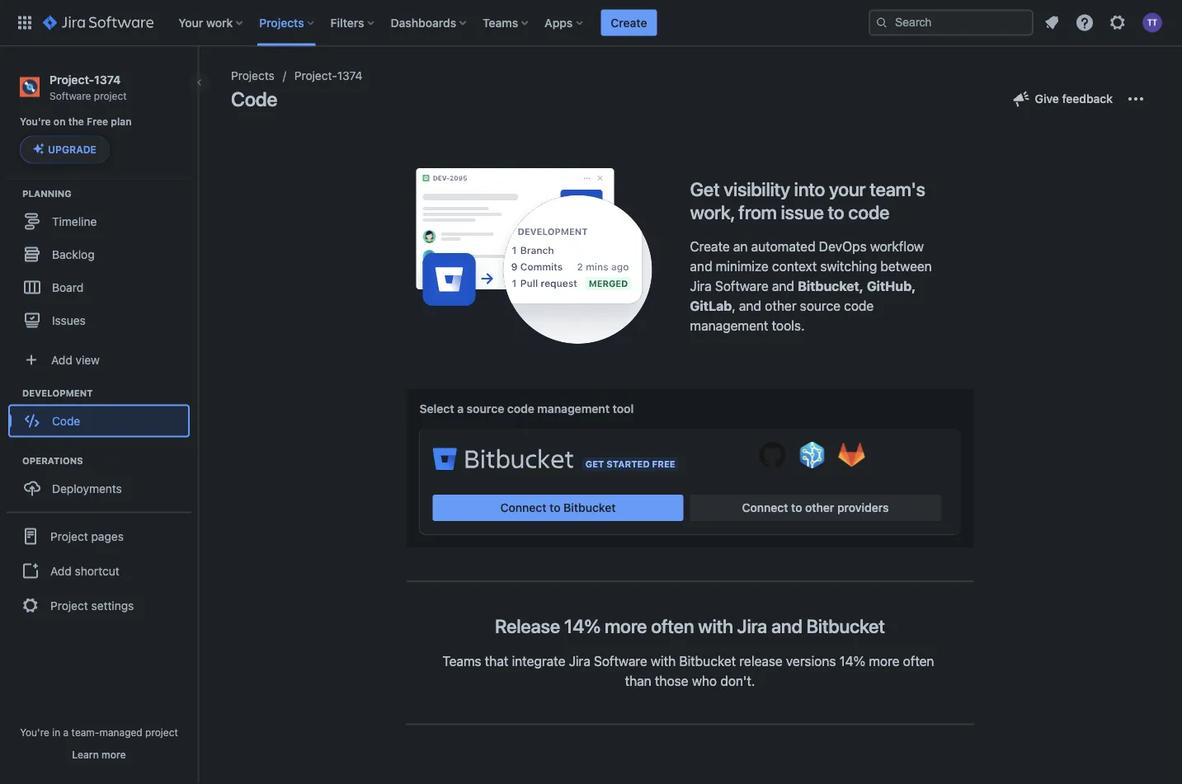 Task type: locate. For each thing, give the bounding box(es) containing it.
issue
[[781, 201, 824, 223]]

0 horizontal spatial 1374
[[94, 73, 121, 86]]

0 vertical spatial bitbucket
[[564, 501, 616, 515]]

primary element
[[10, 0, 869, 46]]

jira inside teams that integrate jira software with bitbucket release versions 14% more often than those who don't.
[[569, 654, 591, 669]]

and
[[690, 259, 713, 274], [772, 278, 795, 294], [739, 298, 762, 314], [772, 616, 803, 638]]

1 vertical spatial more
[[869, 654, 900, 669]]

settings image
[[1108, 13, 1128, 33]]

software up you're on the free plan
[[50, 90, 91, 101]]

0 horizontal spatial code
[[52, 414, 80, 428]]

0 vertical spatial management
[[690, 318, 769, 334]]

management left tool
[[538, 402, 610, 416]]

0 vertical spatial with
[[698, 616, 734, 638]]

jira right integrate
[[569, 654, 591, 669]]

timeline
[[52, 215, 97, 228]]

projects inside popup button
[[259, 16, 304, 29]]

other inside button
[[806, 501, 835, 515]]

0 horizontal spatial source
[[467, 402, 505, 416]]

project right the managed on the left bottom of the page
[[145, 727, 178, 739]]

1 vertical spatial code
[[52, 414, 80, 428]]

2 you're from the top
[[20, 727, 49, 739]]

0 horizontal spatial a
[[63, 727, 69, 739]]

add inside button
[[50, 564, 72, 578]]

1 horizontal spatial source
[[800, 298, 841, 314]]

1 horizontal spatial 1374
[[337, 69, 363, 83]]

teams left the that
[[443, 654, 482, 669]]

teams inside popup button
[[483, 16, 518, 29]]

your work
[[178, 16, 233, 29]]

connect to other providers
[[742, 501, 889, 515]]

project down the add shortcut
[[50, 599, 88, 613]]

software down minimize
[[716, 278, 769, 294]]

more down the managed on the left bottom of the page
[[102, 749, 126, 761]]

other up tools.
[[765, 298, 797, 314]]

code down development
[[52, 414, 80, 428]]

2 horizontal spatial to
[[828, 201, 845, 223]]

Search field
[[869, 9, 1034, 36]]

1374 down filters 'popup button'
[[337, 69, 363, 83]]

1 vertical spatial add
[[50, 564, 72, 578]]

0 vertical spatial often
[[651, 616, 694, 638]]

code
[[849, 201, 890, 223], [844, 298, 874, 314], [507, 402, 535, 416]]

1 vertical spatial teams
[[443, 654, 482, 669]]

0 vertical spatial other
[[765, 298, 797, 314]]

0 horizontal spatial often
[[651, 616, 694, 638]]

more up 'than'
[[605, 616, 647, 638]]

other for to
[[806, 501, 835, 515]]

project-
[[294, 69, 337, 83], [50, 73, 94, 86]]

1374 for project-1374
[[337, 69, 363, 83]]

a right select at the bottom of the page
[[457, 402, 464, 416]]

teams for teams
[[483, 16, 518, 29]]

your
[[178, 16, 203, 29]]

2 vertical spatial bitbucket
[[680, 654, 736, 669]]

projects up the projects link
[[259, 16, 304, 29]]

select a source code management tool
[[420, 402, 634, 416]]

1374 inside the project-1374 software project
[[94, 73, 121, 86]]

on
[[54, 116, 66, 128]]

project- for project-1374
[[294, 69, 337, 83]]

2 vertical spatial jira
[[569, 654, 591, 669]]

help image
[[1075, 13, 1095, 33]]

more
[[605, 616, 647, 638], [869, 654, 900, 669], [102, 749, 126, 761]]

other for and
[[765, 298, 797, 314]]

software
[[50, 90, 91, 101], [716, 278, 769, 294], [594, 654, 648, 669]]

you're
[[20, 116, 51, 128], [20, 727, 49, 739]]

0 vertical spatial you're
[[20, 116, 51, 128]]

1 vertical spatial a
[[63, 727, 69, 739]]

workflow
[[871, 239, 924, 255]]

1 horizontal spatial create
[[690, 239, 730, 255]]

management down ,
[[690, 318, 769, 334]]

jira software image
[[43, 13, 154, 33], [43, 13, 154, 33]]

minimize
[[716, 259, 769, 274]]

into
[[795, 178, 826, 201]]

1 vertical spatial get
[[586, 459, 604, 470]]

with
[[698, 616, 734, 638], [651, 654, 676, 669]]

0 horizontal spatial teams
[[443, 654, 482, 669]]

integrate
[[512, 654, 566, 669]]

connect for connect to other providers
[[742, 501, 789, 515]]

1 vertical spatial bitbucket
[[807, 616, 885, 638]]

1 vertical spatial project
[[145, 727, 178, 739]]

0 vertical spatial get
[[690, 178, 720, 201]]

source right select at the bottom of the page
[[467, 402, 505, 416]]

projects link
[[231, 66, 275, 86]]

upgrade button
[[21, 136, 109, 163]]

with inside teams that integrate jira software with bitbucket release versions 14% more often than those who don't.
[[651, 654, 676, 669]]

give feedback
[[1035, 92, 1113, 106]]

0 vertical spatial jira
[[690, 278, 712, 294]]

1 horizontal spatial jira
[[690, 278, 712, 294]]

get started free
[[586, 459, 676, 470]]

1 horizontal spatial teams
[[483, 16, 518, 29]]

often
[[651, 616, 694, 638], [903, 654, 935, 669]]

project up the add shortcut
[[50, 530, 88, 543]]

connect to bitbucket button
[[433, 495, 684, 522]]

1 horizontal spatial software
[[594, 654, 648, 669]]

banner
[[0, 0, 1183, 46]]

1 vertical spatial 14%
[[840, 654, 866, 669]]

0 horizontal spatial bitbucket
[[564, 501, 616, 515]]

automated
[[752, 239, 816, 255]]

and up versions
[[772, 616, 803, 638]]

add inside dropdown button
[[51, 353, 72, 367]]

you're left in in the left of the page
[[20, 727, 49, 739]]

gitlab
[[690, 298, 732, 314]]

0 horizontal spatial software
[[50, 90, 91, 101]]

project pages
[[50, 530, 124, 543]]

project- up you're on the free plan
[[50, 73, 94, 86]]

get inside get visibility into your team's work, from issue to code
[[690, 178, 720, 201]]

source
[[800, 298, 841, 314], [467, 402, 505, 416]]

project- inside the project-1374 software project
[[50, 73, 94, 86]]

code down the projects link
[[231, 87, 278, 111]]

1 you're from the top
[[20, 116, 51, 128]]

add view button
[[10, 344, 188, 377]]

to
[[828, 201, 845, 223], [550, 501, 561, 515], [792, 501, 803, 515]]

0 horizontal spatial get
[[586, 459, 604, 470]]

0 horizontal spatial management
[[538, 402, 610, 416]]

1 vertical spatial create
[[690, 239, 730, 255]]

who
[[692, 673, 717, 689]]

code inside get visibility into your team's work, from issue to code
[[849, 201, 890, 223]]

other left providers
[[806, 501, 835, 515]]

you're left on
[[20, 116, 51, 128]]

0 vertical spatial projects
[[259, 16, 304, 29]]

1374
[[337, 69, 363, 83], [94, 73, 121, 86]]

1 vertical spatial jira
[[738, 616, 768, 638]]

0 horizontal spatial more
[[102, 749, 126, 761]]

bitbucket image
[[433, 442, 574, 475], [433, 442, 574, 475]]

1 horizontal spatial bitbucket
[[680, 654, 736, 669]]

0 horizontal spatial other
[[765, 298, 797, 314]]

14% right release
[[564, 616, 601, 638]]

0 horizontal spatial project
[[94, 90, 127, 101]]

dashboards button
[[386, 9, 473, 36]]

your profile and settings image
[[1143, 13, 1163, 33]]

release
[[740, 654, 783, 669]]

teams left "apps"
[[483, 16, 518, 29]]

project- down projects popup button
[[294, 69, 337, 83]]

a right in in the left of the page
[[63, 727, 69, 739]]

0 vertical spatial a
[[457, 402, 464, 416]]

1 horizontal spatial more
[[605, 616, 647, 638]]

and right ,
[[739, 298, 762, 314]]

0 vertical spatial project
[[94, 90, 127, 101]]

jira up gitlab
[[690, 278, 712, 294]]

14% inside teams that integrate jira software with bitbucket release versions 14% more often than those who don't.
[[840, 654, 866, 669]]

1 horizontal spatial 14%
[[840, 654, 866, 669]]

connect to bitbucket
[[501, 501, 616, 515]]

teams
[[483, 16, 518, 29], [443, 654, 482, 669]]

often inside teams that integrate jira software with bitbucket release versions 14% more often than those who don't.
[[903, 654, 935, 669]]

switching
[[821, 259, 878, 274]]

other inside , and other source code management tools.
[[765, 298, 797, 314]]

14%
[[564, 616, 601, 638], [840, 654, 866, 669]]

14% right versions
[[840, 654, 866, 669]]

get visibility into your team's work, from issue to code
[[690, 178, 926, 223]]

1 vertical spatial with
[[651, 654, 676, 669]]

bitbucket up versions
[[807, 616, 885, 638]]

1 horizontal spatial get
[[690, 178, 720, 201]]

development image
[[2, 383, 22, 403]]

1 vertical spatial code
[[844, 298, 874, 314]]

code inside , and other source code management tools.
[[844, 298, 874, 314]]

create an automated devops workflow and minimize context switching between jira software and
[[690, 239, 932, 294]]

0 vertical spatial more
[[605, 616, 647, 638]]

release
[[495, 616, 560, 638]]

1 vertical spatial management
[[538, 402, 610, 416]]

connect to other providers button
[[690, 495, 941, 522]]

add for add shortcut
[[50, 564, 72, 578]]

1 horizontal spatial connect
[[742, 501, 789, 515]]

get left started
[[586, 459, 604, 470]]

management inside , and other source code management tools.
[[690, 318, 769, 334]]

projects
[[259, 16, 304, 29], [231, 69, 275, 83]]

more image
[[1127, 89, 1146, 109]]

project-1374 software project
[[50, 73, 127, 101]]

projects down work at the left top of the page
[[231, 69, 275, 83]]

group
[[7, 512, 191, 629]]

and down context
[[772, 278, 795, 294]]

0 vertical spatial create
[[611, 16, 647, 29]]

1 horizontal spatial with
[[698, 616, 734, 638]]

1 vertical spatial project
[[50, 599, 88, 613]]

with up those
[[651, 654, 676, 669]]

bitbucket up who
[[680, 654, 736, 669]]

0 horizontal spatial create
[[611, 16, 647, 29]]

teams inside teams that integrate jira software with bitbucket release versions 14% more often than those who don't.
[[443, 654, 482, 669]]

1 vertical spatial source
[[467, 402, 505, 416]]

0 horizontal spatial jira
[[569, 654, 591, 669]]

2 horizontal spatial software
[[716, 278, 769, 294]]

board link
[[8, 271, 190, 304]]

visibility
[[724, 178, 791, 201]]

1 connect from the left
[[501, 501, 547, 515]]

project settings
[[50, 599, 134, 613]]

1374 up free
[[94, 73, 121, 86]]

software up 'than'
[[594, 654, 648, 669]]

than
[[625, 673, 652, 689]]

1 vertical spatial you're
[[20, 727, 49, 739]]

1 project from the top
[[50, 530, 88, 543]]

create right apps dropdown button in the top left of the page
[[611, 16, 647, 29]]

source down bitbucket,
[[800, 298, 841, 314]]

versions
[[787, 654, 836, 669]]

1 vertical spatial projects
[[231, 69, 275, 83]]

1 horizontal spatial often
[[903, 654, 935, 669]]

1 horizontal spatial project-
[[294, 69, 337, 83]]

learn
[[72, 749, 99, 761]]

from
[[739, 201, 777, 223]]

0 vertical spatial code
[[849, 201, 890, 223]]

0 horizontal spatial connect
[[501, 501, 547, 515]]

0 vertical spatial software
[[50, 90, 91, 101]]

project up the "plan" at the left of page
[[94, 90, 127, 101]]

view
[[76, 353, 100, 367]]

1 vertical spatial software
[[716, 278, 769, 294]]

2 vertical spatial more
[[102, 749, 126, 761]]

0 vertical spatial add
[[51, 353, 72, 367]]

add shortcut button
[[7, 555, 191, 588]]

1 vertical spatial often
[[903, 654, 935, 669]]

with up teams that integrate jira software with bitbucket release versions 14% more often than those who don't.
[[698, 616, 734, 638]]

create inside button
[[611, 16, 647, 29]]

don't.
[[721, 673, 755, 689]]

0 horizontal spatial with
[[651, 654, 676, 669]]

1 horizontal spatial code
[[231, 87, 278, 111]]

1 vertical spatial other
[[806, 501, 835, 515]]

0 horizontal spatial to
[[550, 501, 561, 515]]

management
[[690, 318, 769, 334], [538, 402, 610, 416]]

planning image
[[2, 184, 22, 203]]

2 vertical spatial software
[[594, 654, 648, 669]]

learn more button
[[72, 749, 126, 762]]

2 connect from the left
[[742, 501, 789, 515]]

add left view
[[51, 353, 72, 367]]

source inside , and other source code management tools.
[[800, 298, 841, 314]]

give feedback button
[[1002, 86, 1123, 112]]

jira up release
[[738, 616, 768, 638]]

0 vertical spatial project
[[50, 530, 88, 543]]

2 project from the top
[[50, 599, 88, 613]]

1 horizontal spatial management
[[690, 318, 769, 334]]

get up work,
[[690, 178, 720, 201]]

1 horizontal spatial other
[[806, 501, 835, 515]]

1 horizontal spatial a
[[457, 402, 464, 416]]

more right versions
[[869, 654, 900, 669]]

work
[[206, 16, 233, 29]]

1 horizontal spatial to
[[792, 501, 803, 515]]

add left the "shortcut"
[[50, 564, 72, 578]]

jira inside create an automated devops workflow and minimize context switching between jira software and
[[690, 278, 712, 294]]

2 horizontal spatial more
[[869, 654, 900, 669]]

0 vertical spatial teams
[[483, 16, 518, 29]]

0 horizontal spatial 14%
[[564, 616, 601, 638]]

code
[[231, 87, 278, 111], [52, 414, 80, 428]]

create left an
[[690, 239, 730, 255]]

create inside create an automated devops workflow and minimize context switching between jira software and
[[690, 239, 730, 255]]

other
[[765, 298, 797, 314], [806, 501, 835, 515]]

0 horizontal spatial project-
[[50, 73, 94, 86]]

project
[[50, 530, 88, 543], [50, 599, 88, 613]]

0 vertical spatial source
[[800, 298, 841, 314]]

planning group
[[8, 187, 197, 342]]

project
[[94, 90, 127, 101], [145, 727, 178, 739]]

bitbucket down started
[[564, 501, 616, 515]]



Task type: describe. For each thing, give the bounding box(es) containing it.
team's
[[870, 178, 926, 201]]

release 14% more often with jira and bitbucket
[[495, 616, 885, 638]]

that
[[485, 654, 509, 669]]

between
[[881, 259, 932, 274]]

software inside the project-1374 software project
[[50, 90, 91, 101]]

notifications image
[[1042, 13, 1062, 33]]

1 horizontal spatial project
[[145, 727, 178, 739]]

project pages link
[[7, 519, 191, 555]]

2 vertical spatial code
[[507, 402, 535, 416]]

tool
[[613, 402, 634, 416]]

upgrade
[[48, 144, 96, 155]]

backlog
[[52, 248, 95, 261]]

1374 for project-1374 software project
[[94, 73, 121, 86]]

tools.
[[772, 318, 805, 334]]

bitbucket inside teams that integrate jira software with bitbucket release versions 14% more often than those who don't.
[[680, 654, 736, 669]]

plan
[[111, 116, 132, 128]]

appswitcher icon image
[[15, 13, 35, 33]]

issues
[[52, 314, 86, 327]]

in
[[52, 727, 60, 739]]

teams that integrate jira software with bitbucket release versions 14% more often than those who don't.
[[443, 654, 938, 689]]

2 horizontal spatial jira
[[738, 616, 768, 638]]

2 horizontal spatial bitbucket
[[807, 616, 885, 638]]

your work button
[[174, 9, 249, 36]]

and inside , and other source code management tools.
[[739, 298, 762, 314]]

operations group
[[8, 454, 197, 510]]

team-
[[71, 727, 99, 739]]

add view
[[51, 353, 100, 367]]

project for project pages
[[50, 530, 88, 543]]

you're for you're on the free plan
[[20, 116, 51, 128]]

code link
[[8, 405, 190, 438]]

banner containing your work
[[0, 0, 1183, 46]]

select
[[420, 402, 455, 416]]

shortcut
[[75, 564, 119, 578]]

project-1374
[[294, 69, 363, 83]]

backlog link
[[8, 238, 190, 271]]

more inside button
[[102, 749, 126, 761]]

group containing project pages
[[7, 512, 191, 629]]

development group
[[8, 387, 197, 443]]

board
[[52, 281, 84, 294]]

teams button
[[478, 9, 535, 36]]

planning
[[22, 188, 72, 199]]

to for connect to bitbucket
[[550, 501, 561, 515]]

those
[[655, 673, 689, 689]]

create for create
[[611, 16, 647, 29]]

more inside teams that integrate jira software with bitbucket release versions 14% more often than those who don't.
[[869, 654, 900, 669]]

projects button
[[254, 9, 321, 36]]

projects for projects popup button
[[259, 16, 304, 29]]

deployments
[[52, 482, 122, 496]]

, and other source code management tools.
[[690, 298, 874, 334]]

search image
[[876, 16, 889, 29]]

create for create an automated devops workflow and minimize context switching between jira software and
[[690, 239, 730, 255]]

an
[[734, 239, 748, 255]]

project for project settings
[[50, 599, 88, 613]]

project-1374 link
[[294, 66, 363, 86]]

context
[[773, 259, 817, 274]]

feedback
[[1063, 92, 1113, 106]]

0 vertical spatial code
[[231, 87, 278, 111]]

code inside development group
[[52, 414, 80, 428]]

providers
[[838, 501, 889, 515]]

timeline link
[[8, 205, 190, 238]]

project inside the project-1374 software project
[[94, 90, 127, 101]]

to for connect to other providers
[[792, 501, 803, 515]]

connect for connect to bitbucket
[[501, 501, 547, 515]]

work,
[[690, 201, 735, 223]]

bitbucket,
[[798, 278, 864, 294]]

operations
[[22, 455, 83, 466]]

you're for you're in a team-managed project
[[20, 727, 49, 739]]

add for add view
[[51, 353, 72, 367]]

apps
[[545, 16, 573, 29]]

0 vertical spatial 14%
[[564, 616, 601, 638]]

create button
[[601, 9, 657, 36]]

github,
[[867, 278, 916, 294]]

,
[[732, 298, 736, 314]]

get for get visibility into your team's work, from issue to code
[[690, 178, 720, 201]]

settings
[[91, 599, 134, 613]]

bitbucket inside connect to bitbucket button
[[564, 501, 616, 515]]

pages
[[91, 530, 124, 543]]

software inside teams that integrate jira software with bitbucket release versions 14% more often than those who don't.
[[594, 654, 648, 669]]

started
[[607, 459, 650, 470]]

and up gitlab
[[690, 259, 713, 274]]

dashboards
[[391, 16, 457, 29]]

projects for the projects link
[[231, 69, 275, 83]]

devops
[[819, 239, 867, 255]]

your
[[830, 178, 866, 201]]

managed
[[99, 727, 143, 739]]

to inside get visibility into your team's work, from issue to code
[[828, 201, 845, 223]]

deployments link
[[8, 472, 190, 505]]

filters button
[[326, 9, 381, 36]]

apps button
[[540, 9, 590, 36]]

the
[[68, 116, 84, 128]]

teams for teams that integrate jira software with bitbucket release versions 14% more often than those who don't.
[[443, 654, 482, 669]]

get for get started free
[[586, 459, 604, 470]]

software inside create an automated devops workflow and minimize context switching between jira software and
[[716, 278, 769, 294]]

you're on the free plan
[[20, 116, 132, 128]]

operations image
[[2, 451, 22, 471]]

free
[[87, 116, 108, 128]]

filters
[[331, 16, 364, 29]]

add shortcut
[[50, 564, 119, 578]]

project- for project-1374 software project
[[50, 73, 94, 86]]

learn more
[[72, 749, 126, 761]]

free
[[652, 459, 676, 470]]

project settings link
[[7, 588, 191, 624]]

issues link
[[8, 304, 190, 337]]

give
[[1035, 92, 1060, 106]]



Task type: vqa. For each thing, say whether or not it's contained in the screenshot.
1374 for Project-1374
yes



